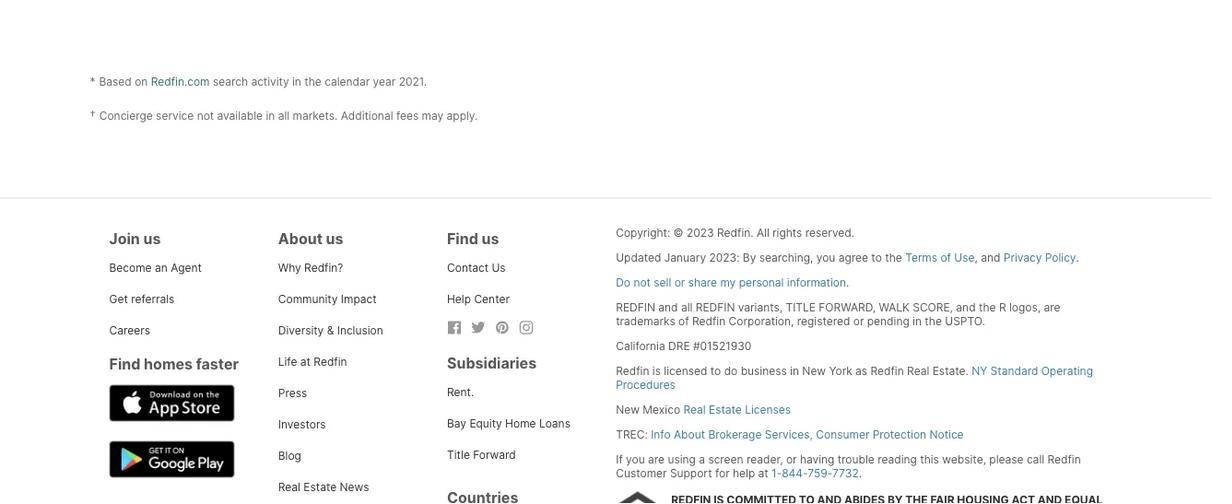 Task type: vqa. For each thing, say whether or not it's contained in the screenshot.
Why Redfin?
yes



Task type: locate. For each thing, give the bounding box(es) containing it.
2 horizontal spatial real
[[907, 365, 929, 378]]

1 horizontal spatial redfin
[[696, 301, 735, 315]]

real
[[907, 365, 929, 378], [683, 404, 706, 417], [278, 480, 300, 494]]

brokerage
[[708, 428, 762, 442]]

or down forward,
[[853, 315, 864, 328]]

. down trouble
[[859, 467, 862, 480]]

may
[[422, 109, 444, 123]]

1-844-759-7732 link
[[772, 467, 859, 480]]

help center button
[[447, 292, 510, 306]]

trouble
[[838, 453, 875, 467]]

&
[[327, 324, 334, 337]]

get referrals
[[109, 292, 174, 306]]

1 horizontal spatial to
[[871, 251, 882, 265]]

0 horizontal spatial not
[[197, 109, 214, 123]]

all left 'markets.'
[[278, 109, 290, 123]]

all
[[757, 227, 769, 240]]

or inside redfin and all redfin variants, title forward, walk score, and the r logos, are trademarks of redfin corporation, registered or pending in the uspto.
[[853, 315, 864, 328]]

0 horizontal spatial of
[[678, 315, 689, 328]]

1 vertical spatial at
[[758, 467, 769, 480]]

0 vertical spatial all
[[278, 109, 290, 123]]

at left 1-
[[758, 467, 769, 480]]

redfin down my
[[696, 301, 735, 315]]

1 vertical spatial of
[[678, 315, 689, 328]]

additional
[[341, 109, 393, 123]]

.
[[1076, 251, 1079, 265], [846, 276, 849, 290], [859, 467, 862, 480]]

to right "agree"
[[871, 251, 882, 265]]

faster
[[196, 356, 239, 374]]

2 vertical spatial or
[[786, 453, 797, 467]]

0 vertical spatial at
[[300, 355, 311, 368]]

by
[[743, 251, 756, 265]]

0 horizontal spatial redfin
[[616, 301, 655, 315]]

0 horizontal spatial at
[[300, 355, 311, 368]]

0 horizontal spatial are
[[648, 453, 665, 467]]

redfin
[[616, 301, 655, 315], [696, 301, 735, 315]]

reading
[[878, 453, 917, 467]]

redfin up trademarks
[[616, 301, 655, 315]]

at
[[300, 355, 311, 368], [758, 467, 769, 480]]

in down score,
[[913, 315, 922, 328]]

1 horizontal spatial of
[[941, 251, 951, 265]]

or right the sell
[[674, 276, 685, 290]]

terms
[[905, 251, 937, 265]]

us for find us
[[482, 230, 499, 248]]

#01521930
[[693, 340, 752, 353]]

1 vertical spatial find
[[109, 356, 140, 374]]

title
[[786, 301, 816, 315]]

us up us
[[482, 230, 499, 248]]

0 horizontal spatial .
[[846, 276, 849, 290]]

0 horizontal spatial to
[[711, 365, 721, 378]]

news
[[340, 480, 369, 494]]

not right service
[[197, 109, 214, 123]]

2021.
[[399, 75, 427, 89]]

real estate news button
[[278, 480, 369, 494]]

and
[[981, 251, 1001, 265], [658, 301, 678, 315], [956, 301, 976, 315]]

all
[[278, 109, 290, 123], [681, 301, 693, 315]]

find
[[447, 230, 478, 248], [109, 356, 140, 374]]

download the redfin app from the google play store image
[[109, 441, 235, 478]]

are right logos,
[[1044, 301, 1060, 315]]

,
[[975, 251, 978, 265], [810, 428, 813, 442]]

us right join
[[143, 230, 161, 248]]

equity
[[470, 417, 502, 430]]

you inside if you are using a screen reader, or having trouble reading this website, please call redfin customer support for help at
[[626, 453, 645, 467]]

help
[[447, 292, 471, 306]]

find for find homes faster
[[109, 356, 140, 374]]

1 vertical spatial not
[[634, 276, 651, 290]]

you up customer
[[626, 453, 645, 467]]

us up the redfin?
[[326, 230, 343, 248]]

1 horizontal spatial estate
[[709, 404, 742, 417]]

1 horizontal spatial us
[[326, 230, 343, 248]]

new left york
[[802, 365, 826, 378]]

3 us from the left
[[482, 230, 499, 248]]

about up why redfin? button
[[278, 230, 323, 248]]

2 us from the left
[[326, 230, 343, 248]]

home
[[505, 417, 536, 430]]

in inside redfin and all redfin variants, title forward, walk score, and the r logos, are trademarks of redfin corporation, registered or pending in the uspto.
[[913, 315, 922, 328]]

protection
[[873, 428, 927, 442]]

are inside redfin and all redfin variants, title forward, walk score, and the r logos, are trademarks of redfin corporation, registered or pending in the uspto.
[[1044, 301, 1060, 315]]

to left do at the bottom of page
[[711, 365, 721, 378]]

you down reserved.
[[816, 251, 835, 265]]

at inside if you are using a screen reader, or having trouble reading this website, please call redfin customer support for help at
[[758, 467, 769, 480]]

community impact button
[[278, 292, 377, 306]]

and up uspto.
[[956, 301, 976, 315]]

please
[[989, 453, 1024, 467]]

844-
[[782, 467, 808, 480]]

in right business
[[790, 365, 799, 378]]

0 horizontal spatial real
[[278, 480, 300, 494]]

of left use
[[941, 251, 951, 265]]

1 horizontal spatial find
[[447, 230, 478, 248]]

life
[[278, 355, 297, 368]]

real down blog
[[278, 480, 300, 494]]

share
[[688, 276, 717, 290]]

1 horizontal spatial all
[[681, 301, 693, 315]]

real right mexico
[[683, 404, 706, 417]]

estate left news
[[304, 480, 337, 494]]

redfin right call
[[1048, 453, 1081, 467]]

find down the careers
[[109, 356, 140, 374]]

available
[[217, 109, 263, 123]]

bay
[[447, 417, 466, 430]]

my
[[720, 276, 736, 290]]

customer
[[616, 467, 667, 480]]

why
[[278, 261, 301, 274]]

ny
[[972, 365, 987, 378]]

about up using at the bottom right of page
[[674, 428, 705, 442]]

this
[[920, 453, 939, 467]]

of up california dre #01521930
[[678, 315, 689, 328]]

redfin inside if you are using a screen reader, or having trouble reading this website, please call redfin customer support for help at
[[1048, 453, 1081, 467]]

1 vertical spatial or
[[853, 315, 864, 328]]

2 horizontal spatial and
[[981, 251, 1001, 265]]

759-
[[808, 467, 832, 480]]

become an agent
[[109, 261, 202, 274]]

0 horizontal spatial new
[[616, 404, 640, 417]]

0 vertical spatial you
[[816, 251, 835, 265]]

1 horizontal spatial or
[[786, 453, 797, 467]]

about us
[[278, 230, 343, 248]]

0 vertical spatial find
[[447, 230, 478, 248]]

, up having
[[810, 428, 813, 442]]

0 vertical spatial or
[[674, 276, 685, 290]]

title forward
[[447, 448, 516, 462]]

1 horizontal spatial .
[[859, 467, 862, 480]]

1 vertical spatial estate
[[304, 480, 337, 494]]

estate up info about brokerage services link at the bottom right of page
[[709, 404, 742, 417]]

2 vertical spatial real
[[278, 480, 300, 494]]

the up 'markets.'
[[304, 75, 322, 89]]

0 vertical spatial are
[[1044, 301, 1060, 315]]

california
[[616, 340, 665, 353]]

not right do
[[634, 276, 651, 290]]

trademarks
[[616, 315, 675, 328]]

1 horizontal spatial and
[[956, 301, 976, 315]]

redfin up #01521930
[[692, 315, 726, 328]]

real left estate.
[[907, 365, 929, 378]]

0 vertical spatial to
[[871, 251, 882, 265]]

sell
[[654, 276, 671, 290]]

diversity & inclusion
[[278, 324, 383, 337]]

all down share
[[681, 301, 693, 315]]

info about brokerage services link
[[651, 428, 810, 442]]

, left the 'privacy'
[[975, 251, 978, 265]]

activity
[[251, 75, 289, 89]]

in
[[292, 75, 301, 89], [266, 109, 275, 123], [913, 315, 922, 328], [790, 365, 799, 378]]

1 horizontal spatial real
[[683, 404, 706, 417]]

operating
[[1041, 365, 1093, 378]]

2 redfin from the left
[[696, 301, 735, 315]]

0 vertical spatial of
[[941, 251, 951, 265]]

0 horizontal spatial us
[[143, 230, 161, 248]]

loans
[[539, 417, 571, 430]]

. right the 'privacy'
[[1076, 251, 1079, 265]]

1 horizontal spatial new
[[802, 365, 826, 378]]

press
[[278, 386, 307, 400]]

about
[[278, 230, 323, 248], [674, 428, 705, 442]]

1 vertical spatial you
[[626, 453, 645, 467]]

or up 844- on the bottom right of page
[[786, 453, 797, 467]]

community
[[278, 292, 338, 306]]

0 horizontal spatial find
[[109, 356, 140, 374]]

new up trec: at the right
[[616, 404, 640, 417]]

2 horizontal spatial us
[[482, 230, 499, 248]]

of
[[941, 251, 951, 265], [678, 315, 689, 328]]

blog button
[[278, 449, 301, 462]]

services
[[765, 428, 810, 442]]

new mexico real estate licenses
[[616, 404, 791, 417]]

privacy policy link
[[1004, 251, 1076, 265]]

0 horizontal spatial or
[[674, 276, 685, 290]]

0 vertical spatial about
[[278, 230, 323, 248]]

real estate licenses link
[[683, 404, 791, 417]]

contact us
[[447, 261, 506, 274]]

find up contact
[[447, 230, 478, 248]]

1 horizontal spatial at
[[758, 467, 769, 480]]

1 vertical spatial to
[[711, 365, 721, 378]]

year
[[373, 75, 396, 89]]

are up customer
[[648, 453, 665, 467]]

at right life
[[300, 355, 311, 368]]

of inside redfin and all redfin variants, title forward, walk score, and the r logos, are trademarks of redfin corporation, registered or pending in the uspto.
[[678, 315, 689, 328]]

using
[[668, 453, 696, 467]]

an
[[155, 261, 168, 274]]

1 vertical spatial all
[[681, 301, 693, 315]]

2 horizontal spatial or
[[853, 315, 864, 328]]

and down the sell
[[658, 301, 678, 315]]

all inside redfin and all redfin variants, title forward, walk score, and the r logos, are trademarks of redfin corporation, registered or pending in the uspto.
[[681, 301, 693, 315]]

having
[[800, 453, 835, 467]]

. down updated january 2023: by searching, you agree to the terms of use , and privacy policy .
[[846, 276, 849, 290]]

2 horizontal spatial .
[[1076, 251, 1079, 265]]

and right use
[[981, 251, 1001, 265]]

reserved.
[[805, 227, 855, 240]]

forward,
[[819, 301, 876, 315]]

licenses
[[745, 404, 791, 417]]

1 vertical spatial are
[[648, 453, 665, 467]]

1 vertical spatial ,
[[810, 428, 813, 442]]

1 vertical spatial about
[[674, 428, 705, 442]]

based
[[99, 75, 132, 89]]

1 horizontal spatial are
[[1044, 301, 1060, 315]]

info
[[651, 428, 671, 442]]

0 horizontal spatial you
[[626, 453, 645, 467]]

1 us from the left
[[143, 230, 161, 248]]

1 vertical spatial .
[[846, 276, 849, 290]]

2 vertical spatial .
[[859, 467, 862, 480]]

0 vertical spatial new
[[802, 365, 826, 378]]

the
[[304, 75, 322, 89], [885, 251, 902, 265], [979, 301, 996, 315], [925, 315, 942, 328]]

1 horizontal spatial ,
[[975, 251, 978, 265]]



Task type: describe. For each thing, give the bounding box(es) containing it.
find for find us
[[447, 230, 478, 248]]

†
[[90, 109, 96, 123]]

search
[[213, 75, 248, 89]]

searching,
[[759, 251, 813, 265]]

why redfin?
[[278, 261, 343, 274]]

walk
[[879, 301, 910, 315]]

1 redfin from the left
[[616, 301, 655, 315]]

in right available
[[266, 109, 275, 123]]

community impact
[[278, 292, 377, 306]]

agree
[[838, 251, 868, 265]]

bay equity home loans button
[[447, 417, 571, 430]]

personal
[[739, 276, 784, 290]]

ny standard operating procedures
[[616, 365, 1093, 392]]

do
[[616, 276, 630, 290]]

are inside if you are using a screen reader, or having trouble reading this website, please call redfin customer support for help at
[[648, 453, 665, 467]]

the left r
[[979, 301, 996, 315]]

r
[[999, 301, 1006, 315]]

standard
[[991, 365, 1038, 378]]

information
[[787, 276, 846, 290]]

copyright:
[[616, 227, 670, 240]]

0 vertical spatial estate
[[709, 404, 742, 417]]

1 horizontal spatial about
[[674, 428, 705, 442]]

updated january 2023: by searching, you agree to the terms of use , and privacy policy .
[[616, 251, 1079, 265]]

redfin right as
[[871, 365, 904, 378]]

us for join us
[[143, 230, 161, 248]]

if
[[616, 453, 623, 467]]

1 vertical spatial real
[[683, 404, 706, 417]]

blog
[[278, 449, 301, 462]]

1 horizontal spatial not
[[634, 276, 651, 290]]

impact
[[341, 292, 377, 306]]

screen
[[708, 453, 744, 467]]

* based on redfin.com search activity in the calendar year 2021.
[[90, 75, 427, 89]]

policy
[[1045, 251, 1076, 265]]

get referrals button
[[109, 292, 174, 306]]

redfin inside redfin and all redfin variants, title forward, walk score, and the r logos, are trademarks of redfin corporation, registered or pending in the uspto.
[[692, 315, 726, 328]]

bay equity home loans
[[447, 417, 571, 430]]

download the redfin app on the apple app store image
[[109, 385, 235, 422]]

0 horizontal spatial and
[[658, 301, 678, 315]]

january
[[664, 251, 706, 265]]

logos,
[[1009, 301, 1041, 315]]

variants,
[[738, 301, 783, 315]]

redfin instagram image
[[519, 321, 534, 335]]

redfin up procedures
[[616, 365, 649, 378]]

on
[[135, 75, 148, 89]]

press button
[[278, 386, 307, 400]]

in right the activity
[[292, 75, 301, 89]]

the left terms
[[885, 251, 902, 265]]

or inside if you are using a screen reader, or having trouble reading this website, please call redfin customer support for help at
[[786, 453, 797, 467]]

rent. button
[[447, 386, 474, 399]]

careers
[[109, 324, 150, 337]]

consumer protection notice link
[[816, 428, 964, 442]]

us for about us
[[326, 230, 343, 248]]

us
[[492, 261, 506, 274]]

0 horizontal spatial ,
[[810, 428, 813, 442]]

*
[[90, 75, 95, 89]]

join us
[[109, 230, 161, 248]]

corporation,
[[729, 315, 794, 328]]

find homes faster
[[109, 356, 239, 374]]

contact us button
[[447, 261, 506, 274]]

estate.
[[933, 365, 969, 378]]

uspto.
[[945, 315, 985, 328]]

agent
[[171, 261, 202, 274]]

privacy
[[1004, 251, 1042, 265]]

referrals
[[131, 292, 174, 306]]

why redfin? button
[[278, 261, 343, 274]]

equal housing opportunity image
[[616, 492, 660, 504]]

redfin.com
[[151, 75, 210, 89]]

for
[[715, 467, 730, 480]]

0 horizontal spatial estate
[[304, 480, 337, 494]]

redfin twitter image
[[471, 321, 486, 335]]

1 vertical spatial new
[[616, 404, 640, 417]]

rights
[[773, 227, 802, 240]]

subsidiaries
[[447, 355, 537, 373]]

0 vertical spatial .
[[1076, 251, 1079, 265]]

apply.
[[447, 109, 478, 123]]

0 horizontal spatial about
[[278, 230, 323, 248]]

do not sell or share my personal information link
[[616, 276, 846, 290]]

title
[[447, 448, 470, 462]]

score,
[[913, 301, 953, 315]]

updated
[[616, 251, 661, 265]]

redfin.
[[717, 227, 754, 240]]

0 vertical spatial not
[[197, 109, 214, 123]]

service
[[156, 109, 194, 123]]

center
[[474, 292, 510, 306]]

the down score,
[[925, 315, 942, 328]]

careers button
[[109, 324, 150, 337]]

find us
[[447, 230, 499, 248]]

york
[[829, 365, 852, 378]]

become an agent button
[[109, 261, 202, 274]]

pending
[[867, 315, 910, 328]]

calendar
[[325, 75, 370, 89]]

0 horizontal spatial all
[[278, 109, 290, 123]]

title forward button
[[447, 448, 516, 462]]

redfin facebook image
[[447, 321, 462, 335]]

trec:
[[616, 428, 648, 442]]

forward
[[473, 448, 516, 462]]

do
[[724, 365, 738, 378]]

redfin pinterest image
[[495, 321, 510, 335]]

investors
[[278, 418, 326, 431]]

notice
[[930, 428, 964, 442]]

consumer
[[816, 428, 870, 442]]

life at redfin button
[[278, 355, 347, 368]]

life at redfin
[[278, 355, 347, 368]]

0 vertical spatial ,
[[975, 251, 978, 265]]

dre
[[668, 340, 690, 353]]

0 vertical spatial real
[[907, 365, 929, 378]]

redfin down &
[[314, 355, 347, 368]]

licensed
[[664, 365, 707, 378]]

redfin?
[[304, 261, 343, 274]]

1 horizontal spatial you
[[816, 251, 835, 265]]

join
[[109, 230, 140, 248]]



